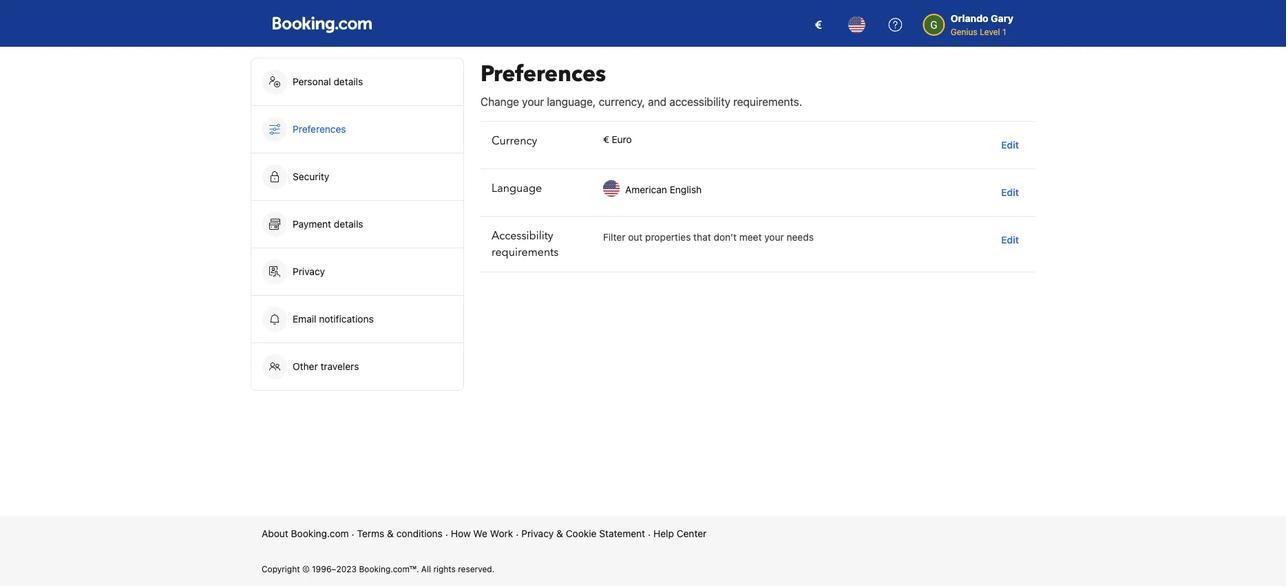 Task type: locate. For each thing, give the bounding box(es) containing it.
about booking.com
[[262, 529, 349, 540]]

0 vertical spatial edit button
[[996, 133, 1025, 158]]

1 details from the top
[[334, 76, 363, 87]]

personal
[[293, 76, 331, 87]]

& left cookie
[[557, 529, 563, 540]]

booking.com
[[291, 529, 349, 540]]

details right payment
[[334, 219, 363, 230]]

1 edit from the top
[[1002, 139, 1019, 151]]

email notifications link
[[251, 296, 463, 343]]

reserved.
[[458, 565, 495, 574]]

help
[[654, 529, 674, 540]]

€ button
[[802, 8, 835, 41]]

american
[[625, 184, 667, 195]]

1
[[1003, 27, 1006, 36]]

privacy for privacy
[[293, 266, 325, 278]]

your right the change
[[522, 95, 544, 108]]

personal details link
[[251, 59, 463, 105]]

details right personal
[[334, 76, 363, 87]]

privacy right "work"
[[521, 529, 554, 540]]

1 & from the left
[[387, 529, 394, 540]]

all
[[421, 565, 431, 574]]

preferences down personal
[[293, 124, 346, 135]]

1 vertical spatial €
[[603, 134, 609, 145]]

work
[[490, 529, 513, 540]]

notifications
[[319, 314, 374, 325]]

& right terms
[[387, 529, 394, 540]]

0 vertical spatial privacy
[[293, 266, 325, 278]]

payment details link
[[251, 201, 463, 248]]

1 vertical spatial privacy
[[521, 529, 554, 540]]

3 edit from the top
[[1002, 234, 1019, 246]]

0 vertical spatial details
[[334, 76, 363, 87]]

euro
[[612, 134, 632, 145]]

filter out properties that don't meet your needs
[[603, 232, 814, 243]]

other travelers
[[293, 361, 359, 373]]

booking.com™.
[[359, 565, 419, 574]]

privacy
[[293, 266, 325, 278], [521, 529, 554, 540]]

your right the meet
[[765, 232, 784, 243]]

1 horizontal spatial preferences
[[481, 59, 606, 89]]

currency
[[492, 134, 537, 149]]

0 vertical spatial your
[[522, 95, 544, 108]]

center
[[677, 529, 707, 540]]

properties
[[645, 232, 691, 243]]

& for terms
[[387, 529, 394, 540]]

preferences for preferences
[[293, 124, 346, 135]]

orlando
[[951, 13, 989, 24]]

copyright
[[262, 565, 300, 574]]

rights
[[433, 565, 456, 574]]

edit button for accessibility requirements
[[996, 228, 1025, 253]]

€
[[815, 18, 822, 31], [603, 134, 609, 145]]

1 vertical spatial your
[[765, 232, 784, 243]]

edit
[[1002, 139, 1019, 151], [1002, 187, 1019, 198], [1002, 234, 1019, 246]]

preferences up language,
[[481, 59, 606, 89]]

€ euro
[[603, 134, 632, 145]]

1 vertical spatial edit
[[1002, 187, 1019, 198]]

other travelers link
[[251, 344, 463, 390]]

1 horizontal spatial €
[[815, 18, 822, 31]]

2 & from the left
[[557, 529, 563, 540]]

how we work link
[[451, 527, 513, 541]]

don't
[[714, 232, 737, 243]]

preferences inside preferences change your language, currency, and accessibility requirements.
[[481, 59, 606, 89]]

2 vertical spatial edit button
[[996, 228, 1025, 253]]

details inside "link"
[[334, 76, 363, 87]]

privacy for privacy & cookie statement
[[521, 529, 554, 540]]

that
[[694, 232, 711, 243]]

0 horizontal spatial €
[[603, 134, 609, 145]]

payment details
[[293, 219, 366, 230]]

help center link
[[654, 527, 707, 541]]

details
[[334, 76, 363, 87], [334, 219, 363, 230]]

2 edit button from the top
[[996, 180, 1025, 205]]

accessibility
[[670, 95, 731, 108]]

0 vertical spatial preferences
[[481, 59, 606, 89]]

edit button
[[996, 133, 1025, 158], [996, 180, 1025, 205], [996, 228, 1025, 253]]

1 edit button from the top
[[996, 133, 1025, 158]]

1 horizontal spatial privacy
[[521, 529, 554, 540]]

copyright © 1996–2023 booking.com™. all rights reserved.
[[262, 565, 495, 574]]

about
[[262, 529, 288, 540]]

privacy & cookie statement link
[[521, 527, 645, 541]]

0 vertical spatial €
[[815, 18, 822, 31]]

edit button for currency
[[996, 133, 1025, 158]]

accessibility requirements
[[492, 229, 559, 260]]

other
[[293, 361, 318, 373]]

2 edit from the top
[[1002, 187, 1019, 198]]

privacy down payment
[[293, 266, 325, 278]]

&
[[387, 529, 394, 540], [557, 529, 563, 540]]

3 edit button from the top
[[996, 228, 1025, 253]]

& inside "link"
[[387, 529, 394, 540]]

0 horizontal spatial privacy
[[293, 266, 325, 278]]

personal details
[[293, 76, 363, 87]]

1 vertical spatial edit button
[[996, 180, 1025, 205]]

€ inside button
[[815, 18, 822, 31]]

©
[[302, 565, 310, 574]]

preferences
[[481, 59, 606, 89], [293, 124, 346, 135]]

1 vertical spatial details
[[334, 219, 363, 230]]

2 details from the top
[[334, 219, 363, 230]]

conditions
[[396, 529, 443, 540]]

0 vertical spatial edit
[[1002, 139, 1019, 151]]

0 horizontal spatial your
[[522, 95, 544, 108]]

0 horizontal spatial preferences
[[293, 124, 346, 135]]

help center
[[654, 529, 707, 540]]

statement
[[599, 529, 645, 540]]

your
[[522, 95, 544, 108], [765, 232, 784, 243]]

about booking.com link
[[262, 527, 349, 541]]

2 vertical spatial edit
[[1002, 234, 1019, 246]]

1 vertical spatial preferences
[[293, 124, 346, 135]]

edit for language
[[1002, 187, 1019, 198]]

details for personal details
[[334, 76, 363, 87]]

0 horizontal spatial &
[[387, 529, 394, 540]]

1 horizontal spatial your
[[765, 232, 784, 243]]

needs
[[787, 232, 814, 243]]

1 horizontal spatial &
[[557, 529, 563, 540]]



Task type: vqa. For each thing, say whether or not it's contained in the screenshot.
We've in the top left of the page
no



Task type: describe. For each thing, give the bounding box(es) containing it.
genius
[[951, 27, 978, 36]]

change
[[481, 95, 519, 108]]

we
[[473, 529, 488, 540]]

requirements.
[[733, 95, 802, 108]]

security
[[293, 171, 329, 182]]

your inside preferences change your language, currency, and accessibility requirements.
[[522, 95, 544, 108]]

cookie
[[566, 529, 597, 540]]

filter
[[603, 232, 626, 243]]

terms & conditions
[[357, 529, 443, 540]]

privacy & cookie statement
[[521, 529, 645, 540]]

and
[[648, 95, 667, 108]]

english
[[670, 184, 702, 195]]

terms
[[357, 529, 385, 540]]

edit for accessibility requirements
[[1002, 234, 1019, 246]]

how
[[451, 529, 471, 540]]

american english
[[625, 184, 702, 195]]

requirements
[[492, 245, 559, 260]]

currency,
[[599, 95, 645, 108]]

travelers
[[321, 361, 359, 373]]

edit button for language
[[996, 180, 1025, 205]]

privacy link
[[251, 249, 463, 295]]

language,
[[547, 95, 596, 108]]

payment
[[293, 219, 331, 230]]

preferences change your language, currency, and accessibility requirements.
[[481, 59, 802, 108]]

level
[[980, 27, 1000, 36]]

how we work
[[451, 529, 513, 540]]

details for payment details
[[334, 219, 363, 230]]

€ for €
[[815, 18, 822, 31]]

preferences link
[[251, 106, 463, 153]]

gary
[[991, 13, 1014, 24]]

terms & conditions link
[[357, 527, 443, 541]]

out
[[628, 232, 643, 243]]

preferences for preferences change your language, currency, and accessibility requirements.
[[481, 59, 606, 89]]

& for privacy
[[557, 529, 563, 540]]

orlando gary genius level 1
[[951, 13, 1014, 36]]

email
[[293, 314, 316, 325]]

security link
[[251, 154, 463, 200]]

1996–2023
[[312, 565, 357, 574]]

€ for € euro
[[603, 134, 609, 145]]

meet
[[739, 232, 762, 243]]

edit for currency
[[1002, 139, 1019, 151]]

email notifications
[[293, 314, 374, 325]]

language
[[492, 181, 542, 196]]

accessibility
[[492, 229, 553, 244]]



